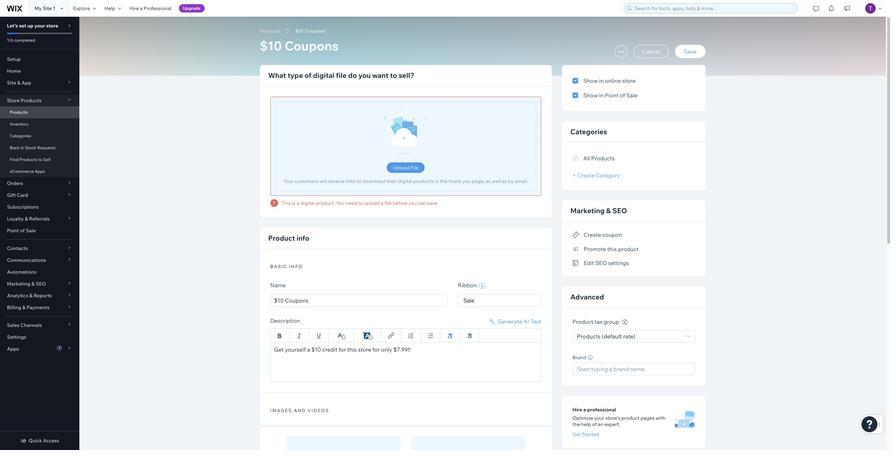 Task type: vqa. For each thing, say whether or not it's contained in the screenshot.
'Get' to the bottom
yes



Task type: locate. For each thing, give the bounding box(es) containing it.
the left thank
[[440, 178, 448, 185]]

site & app
[[7, 80, 31, 86]]

0 vertical spatial your
[[34, 23, 45, 29]]

quick access button
[[20, 438, 59, 444]]

hire
[[129, 5, 139, 11], [573, 407, 583, 413]]

of down online
[[620, 92, 625, 99]]

my site 1
[[34, 5, 55, 11]]

expert.
[[605, 422, 621, 428]]

communications button
[[0, 255, 79, 266]]

2 horizontal spatial store
[[623, 77, 636, 84]]

categories down 'inventory'
[[10, 133, 31, 139]]

categories
[[571, 127, 608, 136], [10, 133, 31, 139]]

get left started
[[573, 432, 581, 438]]

marketing inside dropdown button
[[7, 281, 30, 287]]

your inside optimize your store's product pages with the help of an expert.
[[595, 416, 605, 422]]

gift
[[7, 192, 16, 199]]

file left 'before'
[[385, 200, 392, 207]]

categories up all
[[571, 127, 608, 136]]

to left sell
[[38, 157, 42, 162]]

sell?
[[399, 71, 415, 80]]

marketing up create coupon button
[[571, 207, 605, 215]]

quick access
[[29, 438, 59, 444]]

marketing inside $10 coupons form
[[571, 207, 605, 215]]

create coupon
[[584, 232, 622, 239]]

info tooltip image
[[623, 320, 628, 325]]

& up coupon
[[607, 207, 611, 215]]

create right +
[[578, 172, 595, 179]]

+
[[573, 172, 576, 179]]

in left online
[[600, 77, 604, 84]]

generate
[[498, 318, 523, 325]]

0 vertical spatial site
[[43, 5, 52, 11]]

stock
[[25, 145, 36, 150]]

sale down show in online store
[[627, 92, 638, 99]]

show
[[584, 77, 598, 84], [584, 92, 598, 99]]

1 horizontal spatial products link
[[257, 28, 284, 34]]

2 horizontal spatial sale
[[627, 92, 638, 99]]

apps down find products to sell link
[[35, 169, 45, 174]]

product inside "button"
[[619, 246, 639, 253]]

& left reports
[[29, 293, 33, 299]]

0 vertical spatial the
[[440, 178, 448, 185]]

1 down settings link
[[59, 346, 60, 351]]

a inside text field
[[307, 347, 310, 354]]

marketing
[[571, 207, 605, 215], [7, 281, 30, 287]]

hire for hire a professional
[[573, 407, 583, 413]]

0 vertical spatial get
[[274, 347, 284, 354]]

& inside dropdown button
[[17, 80, 20, 86]]

0 vertical spatial products link
[[257, 28, 284, 34]]

advanced
[[571, 293, 604, 302]]

2 vertical spatial digital
[[301, 200, 315, 207]]

1 horizontal spatial this
[[608, 246, 617, 253]]

1 horizontal spatial your
[[595, 416, 605, 422]]

digital right type
[[313, 71, 335, 80]]

of down loyalty & referrals
[[20, 228, 25, 234]]

1 show from the top
[[584, 77, 598, 84]]

get inside text field
[[274, 347, 284, 354]]

0 horizontal spatial as
[[486, 178, 491, 185]]

1 horizontal spatial get
[[573, 432, 581, 438]]

edit
[[584, 260, 594, 267]]

automations link
[[0, 266, 79, 278]]

get left yourself
[[274, 347, 284, 354]]

2 vertical spatial sale
[[464, 298, 475, 304]]

0 vertical spatial product
[[268, 234, 295, 243]]

seo inside "button"
[[596, 260, 607, 267]]

0 horizontal spatial site
[[7, 80, 16, 86]]

0 vertical spatial sale
[[627, 92, 638, 99]]

1 vertical spatial 1
[[59, 346, 60, 351]]

inventory link
[[0, 118, 79, 130]]

apps down settings
[[7, 346, 19, 353]]

file
[[336, 71, 347, 80], [385, 200, 392, 207]]

1 vertical spatial the
[[573, 422, 580, 428]]

1 for from the left
[[339, 347, 346, 354]]

1 horizontal spatial marketing
[[571, 207, 605, 215]]

0 vertical spatial digital
[[313, 71, 335, 80]]

product tax group
[[573, 319, 621, 326]]

1 vertical spatial product
[[622, 416, 640, 422]]

1 horizontal spatial hire
[[573, 407, 583, 413]]

0 vertical spatial product
[[619, 246, 639, 253]]

2 horizontal spatial $10
[[312, 347, 321, 354]]

0 horizontal spatial product
[[268, 234, 295, 243]]

0 horizontal spatial the
[[440, 178, 448, 185]]

sale down ribbon
[[464, 298, 475, 304]]

products link
[[257, 28, 284, 34], [0, 107, 79, 118]]

& right the billing
[[22, 305, 26, 311]]

1 horizontal spatial 1
[[59, 346, 60, 351]]

1 vertical spatial sale
[[26, 228, 36, 234]]

store left only
[[358, 347, 372, 354]]

2 for from the left
[[373, 347, 380, 354]]

0 horizontal spatial get
[[274, 347, 284, 354]]

0 horizontal spatial seo
[[36, 281, 46, 287]]

digital right is
[[301, 200, 315, 207]]

in for stock
[[20, 145, 24, 150]]

1 horizontal spatial point
[[606, 92, 619, 99]]

0 vertical spatial hire
[[129, 5, 139, 11]]

back in stock requests
[[10, 145, 56, 150]]

this inside get yourself a $10 credit for this store for only $7.99!! text field
[[347, 347, 357, 354]]

marketing & seo up create coupon button
[[571, 207, 628, 215]]

explore
[[73, 5, 90, 11]]

2 vertical spatial you
[[409, 200, 417, 207]]

product up "basic"
[[268, 234, 295, 243]]

1 vertical spatial product
[[573, 319, 594, 326]]

you left can
[[409, 200, 417, 207]]

in for online
[[600, 77, 604, 84]]

0 vertical spatial seo
[[613, 207, 628, 215]]

point down online
[[606, 92, 619, 99]]

of
[[305, 71, 312, 80], [620, 92, 625, 99], [20, 228, 25, 234], [593, 422, 597, 428]]

& inside dropdown button
[[29, 293, 33, 299]]

Start typing a brand name field
[[575, 364, 693, 375]]

edit seo settings button
[[573, 258, 629, 268]]

$10 inside get yourself a $10 credit for this store for only $7.99!! text field
[[312, 347, 321, 354]]

file
[[411, 165, 419, 171]]

1 horizontal spatial you
[[409, 200, 417, 207]]

product left tax at the bottom right
[[573, 319, 594, 326]]

in inside 'sidebar' element
[[20, 145, 24, 150]]

site right my
[[43, 5, 52, 11]]

1 horizontal spatial file
[[385, 200, 392, 207]]

store products
[[7, 98, 42, 104]]

sales channels button
[[0, 320, 79, 332]]

1 right my
[[53, 5, 55, 11]]

2 horizontal spatial you
[[463, 178, 471, 185]]

your right up
[[34, 23, 45, 29]]

0 horizontal spatial marketing & seo
[[7, 281, 46, 287]]

seo up coupon
[[613, 207, 628, 215]]

0 horizontal spatial this
[[347, 347, 357, 354]]

& for marketing & seo dropdown button
[[31, 281, 35, 287]]

0 horizontal spatial 1
[[53, 5, 55, 11]]

promote coupon image
[[573, 232, 580, 239]]

0 horizontal spatial marketing
[[7, 281, 30, 287]]

0 horizontal spatial categories
[[10, 133, 31, 139]]

automations
[[7, 269, 37, 276]]

links
[[346, 178, 356, 185]]

& right "loyalty"
[[25, 216, 28, 222]]

0 horizontal spatial file
[[336, 71, 347, 80]]

an
[[598, 422, 604, 428]]

for right credit
[[339, 347, 346, 354]]

show down show in online store
[[584, 92, 598, 99]]

in right back
[[20, 145, 24, 150]]

1 horizontal spatial store
[[358, 347, 372, 354]]

as left well
[[486, 178, 491, 185]]

channels
[[20, 323, 42, 329]]

1 vertical spatial create
[[584, 232, 602, 239]]

1 vertical spatial hire
[[573, 407, 583, 413]]

settings
[[609, 260, 629, 267]]

seo
[[613, 207, 628, 215], [596, 260, 607, 267], [36, 281, 46, 287]]

0 vertical spatial you
[[359, 71, 371, 80]]

0 vertical spatial info
[[297, 234, 310, 243]]

hire inside hire a professional link
[[129, 5, 139, 11]]

help
[[104, 5, 115, 11]]

2 vertical spatial $10
[[312, 347, 321, 354]]

& inside 'popup button'
[[25, 216, 28, 222]]

0 vertical spatial store
[[46, 23, 58, 29]]

digital
[[313, 71, 335, 80], [398, 178, 412, 185], [301, 200, 315, 207]]

promote image
[[573, 246, 580, 253]]

1 horizontal spatial apps
[[35, 169, 45, 174]]

marketing & seo
[[571, 207, 628, 215], [7, 281, 46, 287]]

2 vertical spatial store
[[358, 347, 372, 354]]

ecommerce apps
[[10, 169, 45, 174]]

show for show in online store
[[584, 77, 598, 84]]

1 horizontal spatial the
[[573, 422, 580, 428]]

quick
[[29, 438, 42, 444]]

1 as from the left
[[486, 178, 491, 185]]

this right credit
[[347, 347, 357, 354]]

create up promote
[[584, 232, 602, 239]]

0 vertical spatial marketing
[[571, 207, 605, 215]]

images and videos
[[270, 408, 329, 414]]

this is a digital product. you need to upload a file before you can save.
[[282, 200, 439, 207]]

0 horizontal spatial hire
[[129, 5, 139, 11]]

show left online
[[584, 77, 598, 84]]

your down professional
[[595, 416, 605, 422]]

for left only
[[373, 347, 380, 354]]

0 horizontal spatial sale
[[26, 228, 36, 234]]

thank
[[449, 178, 462, 185]]

you right do
[[359, 71, 371, 80]]

0 horizontal spatial point
[[7, 228, 19, 234]]

1
[[53, 5, 55, 11], [59, 346, 60, 351]]

1 horizontal spatial seo
[[596, 260, 607, 267]]

you left page,
[[463, 178, 471, 185]]

0 vertical spatial coupons
[[305, 28, 326, 34]]

store down my site 1
[[46, 23, 58, 29]]

& for loyalty & referrals 'popup button'
[[25, 216, 28, 222]]

2 show from the top
[[584, 92, 598, 99]]

1 vertical spatial $10
[[260, 38, 282, 54]]

product left pages
[[622, 416, 640, 422]]

& for analytics & reports dropdown button
[[29, 293, 33, 299]]

1 horizontal spatial for
[[373, 347, 380, 354]]

1 vertical spatial show
[[584, 92, 598, 99]]

product inside optimize your store's product pages with the help of an expert.
[[622, 416, 640, 422]]

info right "basic"
[[289, 264, 303, 270]]

sale down loyalty & referrals
[[26, 228, 36, 234]]

a up optimize
[[584, 407, 587, 413]]

1 vertical spatial store
[[623, 77, 636, 84]]

1 horizontal spatial product
[[573, 319, 594, 326]]

file left do
[[336, 71, 347, 80]]

point down "loyalty"
[[7, 228, 19, 234]]

product up settings
[[619, 246, 639, 253]]

0 horizontal spatial store
[[46, 23, 58, 29]]

1 vertical spatial apps
[[7, 346, 19, 353]]

marketing up analytics
[[7, 281, 30, 287]]

ecommerce
[[10, 169, 34, 174]]

setup link
[[0, 53, 79, 65]]

billing & payments button
[[0, 302, 79, 314]]

this
[[608, 246, 617, 253], [347, 347, 357, 354]]

1 vertical spatial marketing & seo
[[7, 281, 46, 287]]

1/6 completed
[[7, 38, 35, 43]]

subscriptions link
[[0, 201, 79, 213]]

0 vertical spatial show
[[584, 77, 598, 84]]

product
[[268, 234, 295, 243], [573, 319, 594, 326]]

product.
[[316, 200, 335, 207]]

seo right the edit
[[596, 260, 607, 267]]

the left help
[[573, 422, 580, 428]]

hire a professional
[[129, 5, 172, 11]]

to right "need"
[[358, 200, 363, 207]]

hire inside $10 coupons form
[[573, 407, 583, 413]]

completed
[[14, 38, 35, 43]]

loyalty
[[7, 216, 24, 222]]

promote this product
[[584, 246, 639, 253]]

1 horizontal spatial as
[[502, 178, 507, 185]]

1 vertical spatial point
[[7, 228, 19, 234]]

0 vertical spatial point
[[606, 92, 619, 99]]

this down coupon
[[608, 246, 617, 253]]

categories inside 'sidebar' element
[[10, 133, 31, 139]]

email.
[[515, 178, 529, 185]]

seo down automations 'link' at the bottom left of page
[[36, 281, 46, 287]]

1 horizontal spatial $10
[[295, 28, 304, 34]]

site
[[43, 5, 52, 11], [7, 80, 16, 86]]

point inside $10 coupons form
[[606, 92, 619, 99]]

product for product info
[[268, 234, 295, 243]]

a right yourself
[[307, 347, 310, 354]]

cancel button
[[634, 45, 669, 58]]

& left app
[[17, 80, 20, 86]]

info up basic info
[[297, 234, 310, 243]]

will
[[320, 178, 327, 185]]

0 horizontal spatial products link
[[0, 107, 79, 118]]

help
[[582, 422, 592, 428]]

up
[[27, 23, 33, 29]]

as left by on the top of the page
[[502, 178, 507, 185]]

marketing & seo up analytics & reports
[[7, 281, 46, 287]]

& up analytics & reports
[[31, 281, 35, 287]]

1 vertical spatial site
[[7, 80, 16, 86]]

store right online
[[623, 77, 636, 84]]

marketing & seo inside $10 coupons form
[[571, 207, 628, 215]]

1 vertical spatial products link
[[0, 107, 79, 118]]

of left an
[[593, 422, 597, 428]]

of inside 'sidebar' element
[[20, 228, 25, 234]]

analytics
[[7, 293, 28, 299]]

1 vertical spatial your
[[595, 416, 605, 422]]

1 vertical spatial info
[[289, 264, 303, 270]]

credit
[[322, 347, 338, 354]]

1 horizontal spatial categories
[[571, 127, 608, 136]]

hire right help "button"
[[129, 5, 139, 11]]

professional
[[144, 5, 172, 11]]

hire up optimize
[[573, 407, 583, 413]]

loyalty & referrals
[[7, 216, 50, 222]]

to right links
[[357, 178, 362, 185]]

0 horizontal spatial for
[[339, 347, 346, 354]]

site down the home
[[7, 80, 16, 86]]

1 vertical spatial this
[[347, 347, 357, 354]]

find products to sell link
[[0, 154, 79, 166]]

in down show in online store
[[600, 92, 604, 99]]

2 vertical spatial seo
[[36, 281, 46, 287]]

as
[[486, 178, 491, 185], [502, 178, 507, 185]]

1 vertical spatial seo
[[596, 260, 607, 267]]

product for product tax group
[[573, 319, 594, 326]]

digital right their
[[398, 178, 412, 185]]

1 vertical spatial get
[[573, 432, 581, 438]]

show for show in point of sale
[[584, 92, 598, 99]]



Task type: describe. For each thing, give the bounding box(es) containing it.
settings link
[[0, 332, 79, 343]]

0 vertical spatial $10 coupons
[[295, 28, 326, 34]]

type
[[288, 71, 303, 80]]

edit seo settings
[[584, 260, 629, 267]]

ai
[[524, 318, 530, 325]]

home link
[[0, 65, 79, 77]]

store products button
[[0, 95, 79, 107]]

1 vertical spatial digital
[[398, 178, 412, 185]]

only
[[381, 347, 392, 354]]

sales channels
[[7, 323, 42, 329]]

0 horizontal spatial apps
[[7, 346, 19, 353]]

info for product info
[[297, 234, 310, 243]]

well
[[492, 178, 501, 185]]

to left "sell?"
[[390, 71, 397, 80]]

upload file button
[[387, 163, 425, 173]]

basic
[[270, 264, 288, 270]]

sales
[[7, 323, 19, 329]]

back in stock requests link
[[0, 142, 79, 154]]

your customers will receive links to download their digital products in the thank you page, as well as by email.
[[283, 178, 529, 185]]

settings
[[7, 334, 26, 341]]

to inside 'sidebar' element
[[38, 157, 42, 162]]

this inside promote this product "button"
[[608, 246, 617, 253]]

can
[[418, 200, 426, 207]]

back
[[10, 145, 20, 150]]

$10 coupons form
[[79, 17, 892, 451]]

in right products
[[435, 178, 439, 185]]

upload file
[[393, 165, 419, 171]]

Search for tools, apps, help & more... field
[[633, 3, 796, 13]]

get started link
[[573, 432, 600, 438]]

and
[[294, 408, 306, 414]]

(default
[[602, 333, 622, 340]]

name
[[270, 282, 286, 289]]

create coupon button
[[573, 230, 622, 240]]

subscriptions
[[7, 204, 39, 210]]

payments
[[27, 305, 49, 311]]

get for get yourself a $10 credit for this store for only $7.99!!
[[274, 347, 284, 354]]

let's set up your store
[[7, 23, 58, 29]]

set
[[19, 23, 26, 29]]

1 vertical spatial coupons
[[285, 38, 339, 54]]

upload
[[364, 200, 380, 207]]

categories inside $10 coupons form
[[571, 127, 608, 136]]

1 horizontal spatial sale
[[464, 298, 475, 304]]

point inside point of sale link
[[7, 228, 19, 234]]

find
[[10, 157, 18, 162]]

site & app button
[[0, 77, 79, 89]]

ribbon
[[458, 282, 478, 289]]

receive
[[328, 178, 345, 185]]

$7.99!!
[[394, 347, 411, 354]]

communications
[[7, 257, 46, 264]]

false text field
[[270, 343, 542, 383]]

the inside optimize your store's product pages with the help of an expert.
[[573, 422, 580, 428]]

store inside text field
[[358, 347, 372, 354]]

a left professional
[[140, 5, 143, 11]]

& for site & app dropdown button
[[17, 80, 20, 86]]

access
[[43, 438, 59, 444]]

tax
[[595, 319, 603, 326]]

& inside $10 coupons form
[[607, 207, 611, 215]]

0 vertical spatial create
[[578, 172, 595, 179]]

marketing & seo button
[[0, 278, 79, 290]]

description
[[270, 318, 300, 325]]

+ create category button
[[573, 172, 621, 179]]

you
[[336, 200, 345, 207]]

want
[[373, 71, 389, 80]]

digital for you
[[313, 71, 335, 80]]

products link inside $10 coupons form
[[257, 28, 284, 34]]

started
[[582, 432, 600, 438]]

2 horizontal spatial seo
[[613, 207, 628, 215]]

point of sale link
[[0, 225, 79, 237]]

0 vertical spatial $10
[[295, 28, 304, 34]]

download
[[363, 178, 385, 185]]

Add a product name text field
[[270, 295, 448, 307]]

products (default rate)
[[577, 333, 636, 340]]

page,
[[472, 178, 485, 185]]

do
[[348, 71, 357, 80]]

app
[[22, 80, 31, 86]]

0 horizontal spatial you
[[359, 71, 371, 80]]

1 vertical spatial $10 coupons
[[260, 38, 339, 54]]

marketing & seo inside dropdown button
[[7, 281, 46, 287]]

+ create category
[[573, 172, 621, 179]]

create inside button
[[584, 232, 602, 239]]

in for point
[[600, 92, 604, 99]]

your
[[283, 178, 294, 185]]

upgrade
[[183, 6, 201, 11]]

upload
[[393, 165, 410, 171]]

rate)
[[624, 333, 636, 340]]

0 vertical spatial apps
[[35, 169, 45, 174]]

1 horizontal spatial site
[[43, 5, 52, 11]]

seo settings image
[[573, 261, 580, 267]]

upgrade button
[[179, 4, 205, 13]]

2 as from the left
[[502, 178, 507, 185]]

a right upload
[[381, 200, 384, 207]]

0 vertical spatial file
[[336, 71, 347, 80]]

sidebar element
[[0, 17, 79, 451]]

of inside optimize your store's product pages with the help of an expert.
[[593, 422, 597, 428]]

seo inside dropdown button
[[36, 281, 46, 287]]

basic info
[[270, 264, 303, 270]]

0 horizontal spatial $10
[[260, 38, 282, 54]]

show in point of sale
[[584, 92, 638, 99]]

of right type
[[305, 71, 312, 80]]

images
[[270, 408, 292, 414]]

store's
[[606, 416, 621, 422]]

store inside 'sidebar' element
[[46, 23, 58, 29]]

1 vertical spatial you
[[463, 178, 471, 185]]

get started
[[573, 432, 600, 438]]

your inside 'sidebar' element
[[34, 23, 45, 29]]

info for basic info
[[289, 264, 303, 270]]

1 inside 'sidebar' element
[[59, 346, 60, 351]]

hire for hire a professional
[[129, 5, 139, 11]]

products inside popup button
[[21, 98, 42, 104]]

generate ai text button
[[488, 318, 542, 326]]

my
[[34, 5, 42, 11]]

online
[[606, 77, 621, 84]]

a right is
[[297, 200, 299, 207]]

contacts
[[7, 246, 28, 252]]

contacts button
[[0, 243, 79, 255]]

site inside dropdown button
[[7, 80, 16, 86]]

sell
[[43, 157, 51, 162]]

promote this product button
[[573, 244, 639, 254]]

need
[[346, 200, 357, 207]]

save.
[[428, 200, 439, 207]]

all
[[584, 155, 590, 162]]

what type of digital file do you want to sell?
[[268, 71, 415, 80]]

0 vertical spatial 1
[[53, 5, 55, 11]]

find products to sell
[[10, 157, 51, 162]]

get for get started
[[573, 432, 581, 438]]

orders
[[7, 180, 23, 187]]

customers
[[295, 178, 319, 185]]

all products
[[584, 155, 615, 162]]

1 vertical spatial file
[[385, 200, 392, 207]]

brand
[[573, 355, 587, 361]]

& for billing & payments dropdown button
[[22, 305, 26, 311]]

digital for need
[[301, 200, 315, 207]]

sale inside 'sidebar' element
[[26, 228, 36, 234]]

1/6
[[7, 38, 13, 43]]

show in online store
[[584, 77, 636, 84]]

gift card
[[7, 192, 28, 199]]

products
[[414, 178, 434, 185]]

inventory
[[10, 122, 29, 127]]



